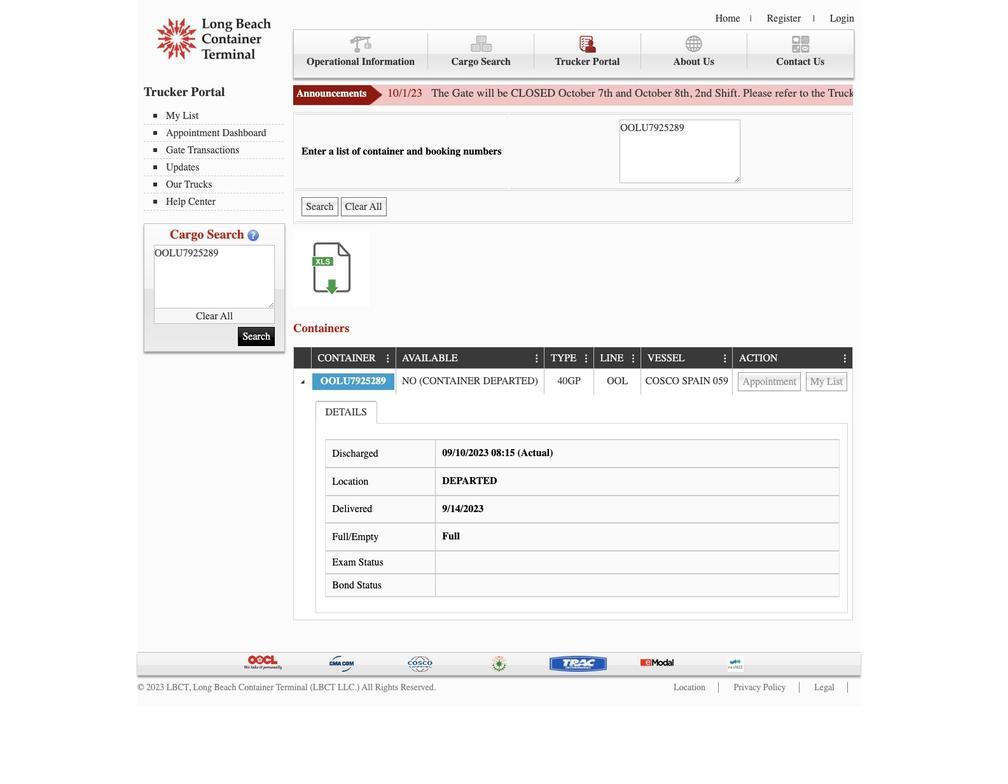 Task type: describe. For each thing, give the bounding box(es) containing it.
about us
[[674, 56, 715, 67]]

(actual)
[[518, 448, 553, 459]]

full/empty
[[332, 531, 379, 543]]

operational information
[[307, 56, 415, 67]]

departed)
[[483, 376, 538, 387]]

search inside menu bar
[[481, 56, 511, 67]]

2 october from the left
[[635, 86, 672, 100]]

exam
[[332, 557, 356, 568]]

portal inside menu bar
[[593, 56, 620, 67]]

08:15
[[491, 448, 515, 459]]

updates
[[166, 162, 199, 173]]

line
[[601, 353, 624, 364]]

container link
[[318, 348, 382, 368]]

1 october from the left
[[559, 86, 595, 100]]

my list link
[[153, 110, 284, 122]]

truck
[[829, 86, 855, 100]]

bond status
[[332, 580, 382, 591]]

enter a list of container and booking numbers
[[302, 146, 502, 157]]

privacy
[[734, 682, 761, 693]]

lbct,
[[167, 682, 191, 693]]

help
[[166, 196, 186, 207]]

10/1/23 the gate will be closed october 7th and october 8th, 2nd shift. please refer to the truck gate hours web page for furthe
[[388, 86, 999, 100]]

0 horizontal spatial cargo
[[170, 227, 204, 242]]

1 vertical spatial trucker portal
[[144, 85, 225, 99]]

transactions
[[188, 144, 239, 156]]

login
[[830, 13, 855, 24]]

10/1/23
[[388, 86, 423, 100]]

0 horizontal spatial and
[[407, 146, 423, 157]]

1 horizontal spatial gate
[[452, 86, 474, 100]]

clear all button
[[154, 309, 275, 324]]

numbers
[[463, 146, 502, 157]]

vessel link
[[648, 348, 691, 368]]

1 | from the left
[[750, 13, 752, 24]]

row containing oolu7925289
[[294, 369, 853, 394]]

bond
[[332, 580, 354, 591]]

of
[[352, 146, 361, 157]]

list
[[183, 110, 199, 122]]

list
[[337, 146, 350, 157]]

login link
[[830, 13, 855, 24]]

edit column settings image for action
[[841, 354, 851, 364]]

container
[[239, 682, 274, 693]]

register
[[767, 13, 801, 24]]

delivered
[[332, 504, 373, 515]]

refer
[[776, 86, 797, 100]]

cosco spain 059 cell
[[641, 369, 733, 394]]

vessel
[[648, 353, 685, 364]]

location inside tab list
[[332, 476, 369, 487]]

details tab
[[316, 401, 377, 424]]

beach
[[214, 682, 236, 693]]

the
[[812, 86, 826, 100]]

9/14/2023
[[442, 503, 484, 515]]

for
[[960, 86, 973, 100]]

spain
[[682, 376, 711, 387]]

cosco spain 059
[[646, 376, 729, 387]]

edit column settings image for type
[[582, 354, 592, 364]]

menu bar containing operational information
[[293, 29, 855, 78]]

llc.)
[[338, 682, 360, 693]]

line link
[[601, 348, 630, 368]]

contact us
[[777, 56, 825, 67]]

8th,
[[675, 86, 692, 100]]

2nd
[[695, 86, 713, 100]]

home link
[[716, 13, 741, 24]]

rights
[[375, 682, 399, 693]]

to
[[800, 86, 809, 100]]

trucker inside menu bar
[[555, 56, 591, 67]]

Enter container numbers and/ or booking numbers. Press ESC to reset input box text field
[[620, 120, 741, 183]]

1 vertical spatial cargo search
[[170, 227, 244, 242]]

closed
[[511, 86, 556, 100]]

1 horizontal spatial all
[[362, 682, 373, 693]]

menu bar containing my list
[[144, 109, 290, 211]]

location link
[[674, 682, 706, 693]]

type link
[[551, 348, 583, 368]]

1 vertical spatial trucker
[[144, 85, 188, 99]]

2 horizontal spatial gate
[[858, 86, 880, 100]]

home
[[716, 13, 741, 24]]

help center link
[[153, 196, 284, 207]]

© 2023 lbct, long beach container terminal (lbct llc.) all rights reserved.
[[137, 682, 436, 693]]

09/10/2023
[[442, 448, 489, 459]]

privacy policy
[[734, 682, 786, 693]]

container
[[363, 146, 404, 157]]

edit column settings image for container
[[383, 354, 394, 364]]

departed
[[442, 475, 497, 487]]

oolu7925289 cell
[[311, 369, 396, 394]]

1 vertical spatial search
[[207, 227, 244, 242]]

hours
[[883, 86, 911, 100]]

appointment dashboard link
[[153, 127, 284, 139]]

legal
[[815, 682, 835, 693]]

the
[[432, 86, 449, 100]]



Task type: locate. For each thing, give the bounding box(es) containing it.
search up be
[[481, 56, 511, 67]]

search down help center link
[[207, 227, 244, 242]]

us
[[703, 56, 715, 67], [814, 56, 825, 67]]

us for about us
[[703, 56, 715, 67]]

cargo down help
[[170, 227, 204, 242]]

1 horizontal spatial october
[[635, 86, 672, 100]]

cell
[[733, 369, 853, 394]]

available
[[402, 353, 458, 364]]

operational information link
[[294, 33, 428, 69]]

4 edit column settings image from the left
[[841, 354, 851, 364]]

None button
[[341, 197, 387, 216], [739, 372, 801, 391], [806, 372, 848, 391], [341, 197, 387, 216], [739, 372, 801, 391], [806, 372, 848, 391]]

shift.
[[715, 86, 741, 100]]

line column header
[[594, 348, 641, 369]]

cargo search down center
[[170, 227, 244, 242]]

0 vertical spatial portal
[[593, 56, 620, 67]]

october left 7th
[[559, 86, 595, 100]]

1 edit column settings image from the left
[[532, 354, 542, 364]]

059
[[713, 376, 729, 387]]

0 vertical spatial cargo search
[[452, 56, 511, 67]]

(container
[[419, 376, 481, 387]]

2 row from the top
[[294, 369, 853, 394]]

cargo
[[452, 56, 479, 67], [170, 227, 204, 242]]

0 horizontal spatial trucker
[[144, 85, 188, 99]]

ool
[[607, 376, 628, 387]]

all inside button
[[220, 310, 233, 322]]

1 vertical spatial and
[[407, 146, 423, 157]]

status for exam status
[[359, 557, 384, 568]]

details
[[326, 406, 367, 418]]

©
[[137, 682, 144, 693]]

web
[[914, 86, 933, 100]]

1 vertical spatial all
[[362, 682, 373, 693]]

oolu7925289
[[321, 376, 386, 387]]

1 horizontal spatial us
[[814, 56, 825, 67]]

3 edit column settings image from the left
[[721, 354, 731, 364]]

trucker up closed
[[555, 56, 591, 67]]

0 vertical spatial and
[[616, 86, 632, 100]]

1 row from the top
[[294, 348, 853, 369]]

0 vertical spatial trucker
[[555, 56, 591, 67]]

us right the "about"
[[703, 56, 715, 67]]

appointment
[[166, 127, 220, 139]]

gate transactions link
[[153, 144, 284, 156]]

exam status
[[332, 557, 384, 568]]

portal
[[593, 56, 620, 67], [191, 85, 225, 99]]

clear all
[[196, 310, 233, 322]]

2 us from the left
[[814, 56, 825, 67]]

0 horizontal spatial all
[[220, 310, 233, 322]]

will
[[477, 86, 495, 100]]

trucker portal
[[555, 56, 620, 67], [144, 85, 225, 99]]

1 horizontal spatial edit column settings image
[[629, 354, 639, 364]]

status
[[359, 557, 384, 568], [357, 580, 382, 591]]

contact
[[777, 56, 811, 67]]

0 vertical spatial cargo
[[452, 56, 479, 67]]

available link
[[402, 348, 464, 368]]

1 horizontal spatial cargo
[[452, 56, 479, 67]]

1 horizontal spatial trucker portal
[[555, 56, 620, 67]]

edit column settings image inside type column header
[[582, 354, 592, 364]]

1 horizontal spatial cargo search
[[452, 56, 511, 67]]

cargo search inside cargo search link
[[452, 56, 511, 67]]

1 us from the left
[[703, 56, 715, 67]]

ool cell
[[594, 369, 641, 394]]

0 horizontal spatial gate
[[166, 144, 185, 156]]

terminal
[[276, 682, 308, 693]]

tab list containing details
[[312, 398, 852, 617]]

1 horizontal spatial location
[[674, 682, 706, 693]]

us for contact us
[[814, 56, 825, 67]]

gate inside my list appointment dashboard gate transactions updates our trucks help center
[[166, 144, 185, 156]]

full
[[442, 531, 460, 542]]

tree grid
[[294, 348, 853, 620]]

edit column settings image inside available column header
[[532, 354, 542, 364]]

2023
[[146, 682, 164, 693]]

announcements
[[297, 88, 367, 99]]

edit column settings image for available
[[532, 354, 542, 364]]

0 vertical spatial status
[[359, 557, 384, 568]]

my list appointment dashboard gate transactions updates our trucks help center
[[166, 110, 267, 207]]

information
[[362, 56, 415, 67]]

edit column settings image
[[532, 354, 542, 364], [582, 354, 592, 364], [721, 354, 731, 364], [841, 354, 851, 364]]

and right 7th
[[616, 86, 632, 100]]

| left login
[[813, 13, 815, 24]]

None submit
[[302, 197, 338, 216], [238, 327, 275, 346], [302, 197, 338, 216], [238, 327, 275, 346]]

cosco
[[646, 376, 680, 387]]

row up 40gp on the right of the page
[[294, 348, 853, 369]]

updates link
[[153, 162, 284, 173]]

policy
[[764, 682, 786, 693]]

edit column settings image for line
[[629, 354, 639, 364]]

furthe
[[976, 86, 999, 100]]

edit column settings image right line
[[629, 354, 639, 364]]

edit column settings image inside vessel column header
[[721, 354, 731, 364]]

our trucks link
[[153, 179, 284, 190]]

1 vertical spatial cargo
[[170, 227, 204, 242]]

(lbct
[[310, 682, 336, 693]]

no (container departed) cell
[[396, 369, 544, 394]]

register link
[[767, 13, 801, 24]]

1 edit column settings image from the left
[[383, 354, 394, 364]]

tree grid containing container
[[294, 348, 853, 620]]

search
[[481, 56, 511, 67], [207, 227, 244, 242]]

0 horizontal spatial location
[[332, 476, 369, 487]]

edit column settings image inside the action column header
[[841, 354, 851, 364]]

0 vertical spatial menu bar
[[293, 29, 855, 78]]

about us link
[[641, 33, 748, 69]]

tab list
[[312, 398, 852, 617]]

status down exam status
[[357, 580, 382, 591]]

0 horizontal spatial search
[[207, 227, 244, 242]]

please
[[743, 86, 773, 100]]

2 | from the left
[[813, 13, 815, 24]]

edit column settings image inside line column header
[[629, 354, 639, 364]]

status up bond status
[[359, 557, 384, 568]]

action column header
[[733, 348, 853, 369]]

discharged
[[332, 448, 379, 460]]

and left booking at left top
[[407, 146, 423, 157]]

40gp cell
[[544, 369, 594, 394]]

trucks
[[184, 179, 212, 190]]

0 vertical spatial search
[[481, 56, 511, 67]]

trucker portal up "list"
[[144, 85, 225, 99]]

0 horizontal spatial |
[[750, 13, 752, 24]]

0 vertical spatial all
[[220, 310, 233, 322]]

containers
[[293, 321, 350, 335]]

1 vertical spatial location
[[674, 682, 706, 693]]

1 vertical spatial status
[[357, 580, 382, 591]]

contact us link
[[748, 33, 854, 69]]

portal up my list link
[[191, 85, 225, 99]]

edit column settings image for vessel
[[721, 354, 731, 364]]

us inside about us link
[[703, 56, 715, 67]]

0 horizontal spatial portal
[[191, 85, 225, 99]]

1 horizontal spatial and
[[616, 86, 632, 100]]

trucker portal up 7th
[[555, 56, 620, 67]]

location up delivered
[[332, 476, 369, 487]]

gate right 'the'
[[452, 86, 474, 100]]

type column header
[[544, 348, 594, 369]]

october
[[559, 86, 595, 100], [635, 86, 672, 100]]

row down type link
[[294, 369, 853, 394]]

menu bar
[[293, 29, 855, 78], [144, 109, 290, 211]]

portal up 7th
[[593, 56, 620, 67]]

trucker portal link
[[535, 33, 641, 69]]

edit column settings image right container link
[[383, 354, 394, 364]]

0 horizontal spatial edit column settings image
[[383, 354, 394, 364]]

0 vertical spatial trucker portal
[[555, 56, 620, 67]]

all right clear
[[220, 310, 233, 322]]

cargo search up will
[[452, 56, 511, 67]]

edit column settings image inside container 'column header'
[[383, 354, 394, 364]]

our
[[166, 179, 182, 190]]

about
[[674, 56, 701, 67]]

7th
[[598, 86, 613, 100]]

cargo search link
[[428, 33, 535, 69]]

gate right truck on the top right of page
[[858, 86, 880, 100]]

trucker up "my"
[[144, 85, 188, 99]]

row containing container
[[294, 348, 853, 369]]

2 edit column settings image from the left
[[582, 354, 592, 364]]

october left the 8th, on the right top of page
[[635, 86, 672, 100]]

container column header
[[311, 348, 396, 369]]

1 vertical spatial menu bar
[[144, 109, 290, 211]]

clear
[[196, 310, 218, 322]]

type
[[551, 353, 577, 364]]

1 horizontal spatial portal
[[593, 56, 620, 67]]

center
[[188, 196, 216, 207]]

0 horizontal spatial us
[[703, 56, 715, 67]]

location left privacy on the right bottom of page
[[674, 682, 706, 693]]

1 horizontal spatial |
[[813, 13, 815, 24]]

1 horizontal spatial search
[[481, 56, 511, 67]]

09/10/2023 08:15 (actual)
[[442, 448, 553, 459]]

us inside contact us link
[[814, 56, 825, 67]]

row group containing oolu7925289
[[294, 369, 853, 620]]

row
[[294, 348, 853, 369], [294, 369, 853, 394]]

booking
[[426, 146, 461, 157]]

Enter container numbers and/ or booking numbers.  text field
[[154, 245, 275, 309]]

reserved.
[[401, 682, 436, 693]]

1 horizontal spatial menu bar
[[293, 29, 855, 78]]

vessel column header
[[641, 348, 733, 369]]

2 edit column settings image from the left
[[629, 354, 639, 364]]

1 vertical spatial portal
[[191, 85, 225, 99]]

40gp
[[558, 376, 581, 387]]

action link
[[740, 348, 784, 368]]

0 horizontal spatial menu bar
[[144, 109, 290, 211]]

container
[[318, 353, 376, 364]]

row group
[[294, 369, 853, 620]]

cargo up will
[[452, 56, 479, 67]]

page
[[936, 86, 957, 100]]

all right llc.)
[[362, 682, 373, 693]]

all
[[220, 310, 233, 322], [362, 682, 373, 693]]

| right home link
[[750, 13, 752, 24]]

0 vertical spatial location
[[332, 476, 369, 487]]

1 horizontal spatial trucker
[[555, 56, 591, 67]]

my
[[166, 110, 180, 122]]

0 horizontal spatial october
[[559, 86, 595, 100]]

dashboard
[[222, 127, 267, 139]]

available column header
[[396, 348, 544, 369]]

0 horizontal spatial cargo search
[[170, 227, 244, 242]]

gate up updates
[[166, 144, 185, 156]]

action
[[740, 353, 778, 364]]

long
[[193, 682, 212, 693]]

no (container departed)
[[402, 376, 538, 387]]

location
[[332, 476, 369, 487], [674, 682, 706, 693]]

status for bond status
[[357, 580, 382, 591]]

0 horizontal spatial trucker portal
[[144, 85, 225, 99]]

enter
[[302, 146, 326, 157]]

edit column settings image
[[383, 354, 394, 364], [629, 354, 639, 364]]

us right contact
[[814, 56, 825, 67]]

|
[[750, 13, 752, 24], [813, 13, 815, 24]]

a
[[329, 146, 334, 157]]



Task type: vqa. For each thing, say whether or not it's contained in the screenshot.
page
yes



